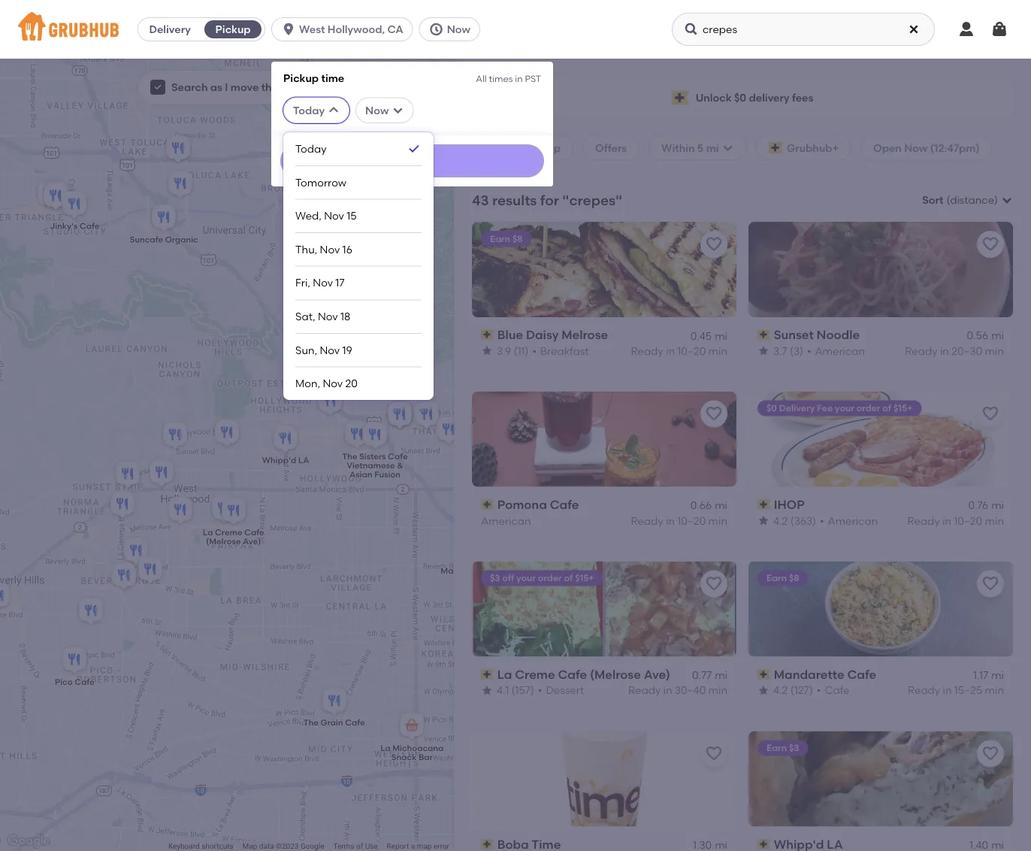 Task type: locate. For each thing, give the bounding box(es) containing it.
ave) down la creme cafe (melrose ave) icon
[[243, 537, 261, 547]]

$0
[[735, 91, 747, 104], [767, 403, 778, 414]]

mi right 0.45
[[715, 329, 728, 342]]

pickup left time
[[284, 71, 319, 84]]

2 horizontal spatial now
[[905, 141, 928, 154]]

1 vertical spatial subscription pass image
[[481, 669, 495, 680]]

0 vertical spatial creme
[[215, 528, 243, 538]]

1 save this restaurant image from the top
[[982, 405, 1000, 423]]

$8 down the 4.2 (363)
[[790, 573, 800, 584]]

10–20
[[678, 344, 706, 357], [678, 514, 706, 527], [955, 514, 983, 527]]

ave) inside the la creme cafe (melrose ave)
[[243, 537, 261, 547]]

1 vertical spatial today
[[296, 142, 327, 155]]

2 vertical spatial now
[[905, 141, 928, 154]]

mi right '5'
[[707, 141, 719, 154]]

in for mandarette
[[944, 684, 953, 697]]

$8 down results
[[513, 233, 523, 244]]

• american right (363)
[[821, 514, 879, 527]]

2 vertical spatial subscription pass image
[[481, 839, 495, 850]]

0.66
[[691, 499, 712, 512]]

today option
[[296, 132, 422, 166]]

nov
[[324, 209, 344, 222], [320, 243, 340, 256], [313, 277, 333, 289], [318, 310, 338, 323], [320, 344, 340, 356], [323, 377, 343, 390]]

0 vertical spatial order
[[857, 403, 881, 414]]

sat,
[[296, 310, 316, 323]]

american for sunset noodle
[[816, 344, 866, 357]]

i
[[225, 81, 228, 94]]

4.2
[[774, 514, 788, 527], [774, 684, 788, 697]]

star icon image left 3.7 on the top
[[758, 345, 770, 357]]

the grain cafe
[[304, 718, 365, 728]]

0 horizontal spatial $0
[[735, 91, 747, 104]]

2 vertical spatial of
[[357, 842, 363, 851]]

• right (363)
[[821, 514, 825, 527]]

nov left 18
[[318, 310, 338, 323]]

$8 for blue
[[513, 233, 523, 244]]

save this restaurant image down 15–25 at bottom right
[[982, 745, 1000, 763]]

1 horizontal spatial ave)
[[644, 667, 671, 682]]

4 stars and up
[[485, 141, 561, 154]]

now right ca
[[447, 23, 471, 36]]

0 vertical spatial map
[[281, 81, 305, 94]]

now up "today" option
[[366, 104, 389, 117]]

pico cafe image
[[59, 645, 90, 678]]

jinky's
[[50, 221, 78, 231]]

check icon image
[[407, 141, 422, 156]]

1 horizontal spatial $3
[[790, 743, 800, 754]]

wed, nov 15
[[296, 209, 357, 222]]

min
[[709, 344, 728, 357], [986, 344, 1005, 357], [709, 514, 728, 527], [986, 514, 1005, 527], [709, 684, 728, 697], [986, 684, 1005, 697]]

min down the 0.56 mi on the top
[[986, 344, 1005, 357]]

delivery
[[749, 91, 790, 104]]

mi right 0.56
[[992, 329, 1005, 342]]

la up 4.1
[[498, 667, 512, 682]]

la sweet rolls image
[[434, 414, 464, 448]]

18
[[341, 310, 351, 323]]

earn down 4.2 (127)
[[767, 743, 787, 754]]

tomorrow
[[296, 176, 347, 189]]

hot thai restaurant (los angeles) image
[[109, 560, 139, 593]]

&
[[397, 461, 404, 471]]

0 horizontal spatial la
[[203, 528, 213, 538]]

1 horizontal spatial $15+
[[894, 403, 913, 414]]

ave)
[[243, 537, 261, 547], [644, 667, 671, 682]]

1 horizontal spatial the
[[343, 452, 358, 462]]

2 vertical spatial la
[[381, 743, 391, 754]]

grubhub plus flag logo image left unlock
[[672, 91, 690, 105]]

• american for ihop
[[821, 514, 879, 527]]

1 horizontal spatial order
[[857, 403, 881, 414]]

mi for mandarette cafe
[[992, 669, 1005, 682]]

mandarette cafe image
[[121, 536, 151, 569]]

0 horizontal spatial (melrose
[[206, 537, 241, 547]]

4.2 down ihop
[[774, 514, 788, 527]]

mi right '0.77'
[[715, 669, 728, 682]]

(363)
[[791, 514, 817, 527]]

mi for sunset noodle
[[992, 329, 1005, 342]]

0 horizontal spatial delivery
[[149, 23, 191, 36]]

1 horizontal spatial of
[[564, 573, 573, 584]]

0 horizontal spatial $8
[[513, 233, 523, 244]]

min down 0.45 mi
[[709, 344, 728, 357]]

la down pomona cafe image
[[203, 528, 213, 538]]

west
[[299, 23, 325, 36]]

minus icon image
[[418, 114, 433, 129]]

star icon image left 4.1
[[481, 685, 493, 697]]

subscription pass image
[[758, 329, 771, 340], [481, 499, 495, 510], [758, 499, 771, 510], [758, 669, 771, 680], [758, 839, 771, 850]]

3 subscription pass image from the top
[[481, 839, 495, 850]]

mi right 1.17
[[992, 669, 1005, 682]]

1 horizontal spatial creme
[[515, 667, 555, 682]]

0 vertical spatial la
[[203, 528, 213, 538]]

• for blue daisy melrose
[[533, 344, 537, 357]]

keyboard
[[168, 842, 200, 851]]

your right off
[[517, 573, 536, 584]]

earn down the 4.2 (363)
[[767, 573, 787, 584]]

• for la creme cafe (melrose ave)
[[538, 684, 543, 697]]

earn $8 down results
[[490, 233, 523, 244]]

1 vertical spatial la
[[498, 667, 512, 682]]

ready in 10–20 min down '0.66'
[[631, 514, 728, 527]]

pickup
[[216, 23, 251, 36], [284, 71, 319, 84]]

4.2 left (127)
[[774, 684, 788, 697]]

0 vertical spatial subscription pass image
[[481, 329, 495, 340]]

1 vertical spatial your
[[517, 573, 536, 584]]

1 horizontal spatial $8
[[790, 573, 800, 584]]

of left 'use'
[[357, 842, 363, 851]]

la
[[203, 528, 213, 538], [498, 667, 512, 682], [381, 743, 391, 754]]

suncafe organic image
[[149, 202, 179, 235]]

nov for mon,
[[323, 377, 343, 390]]

1 vertical spatial ave)
[[644, 667, 671, 682]]

american
[[816, 344, 866, 357], [481, 514, 531, 527], [829, 514, 879, 527]]

subscription pass image for ihop
[[758, 499, 771, 510]]

1 horizontal spatial la creme cafe (melrose ave)
[[498, 667, 671, 682]]

soo raa thai american chic image
[[163, 133, 193, 166]]

1 subscription pass image from the top
[[481, 329, 495, 340]]

0 vertical spatial $8
[[513, 233, 523, 244]]

all
[[476, 73, 487, 84]]

0 horizontal spatial ave)
[[243, 537, 261, 547]]

0 horizontal spatial $3
[[490, 573, 501, 584]]

1 vertical spatial order
[[538, 573, 562, 584]]

ready in 15–25 min
[[909, 684, 1005, 697]]

20
[[346, 377, 358, 390]]

grubhub+
[[787, 141, 839, 154]]

©2023
[[276, 842, 299, 851]]

0 vertical spatial now
[[447, 23, 471, 36]]

sat, nov 18
[[296, 310, 351, 323]]

0 vertical spatial pickup
[[216, 23, 251, 36]]

min down 1.17 mi
[[986, 684, 1005, 697]]

mi
[[707, 141, 719, 154], [715, 329, 728, 342], [992, 329, 1005, 342], [715, 499, 728, 512], [992, 499, 1005, 512], [715, 669, 728, 682], [992, 669, 1005, 682]]

0 horizontal spatial your
[[517, 573, 536, 584]]

• american down noodle
[[808, 344, 866, 357]]

min down 0.76 mi
[[986, 514, 1005, 527]]

1 horizontal spatial la
[[381, 743, 391, 754]]

43 results for "crepes"
[[472, 192, 623, 208]]

caked up image
[[453, 397, 483, 430]]

10–20 for cafe
[[678, 514, 706, 527]]

3.7 (3)
[[774, 344, 804, 357]]

1 horizontal spatial grubhub plus flag logo image
[[769, 142, 784, 154]]

1 vertical spatial $3
[[790, 743, 800, 754]]

1 vertical spatial • american
[[821, 514, 879, 527]]

pickup inside button
[[216, 23, 251, 36]]

star icon image left the 4.2 (363)
[[758, 515, 770, 527]]

subscription pass image
[[481, 329, 495, 340], [481, 669, 495, 680], [481, 839, 495, 850]]

pomona cafe
[[498, 497, 579, 512]]

delivery up search
[[149, 23, 191, 36]]

ready for sunset noodle
[[906, 344, 938, 357]]

0.77
[[693, 669, 712, 682]]

blue
[[498, 327, 524, 342]]

2 save this restaurant image from the top
[[982, 745, 1000, 763]]

in inside navigation
[[515, 73, 523, 84]]

0 vertical spatial (melrose
[[206, 537, 241, 547]]

ready
[[631, 344, 664, 357], [906, 344, 938, 357], [631, 514, 664, 527], [908, 514, 941, 527], [629, 684, 661, 697], [909, 684, 941, 697]]

off
[[503, 573, 515, 584]]

main navigation navigation
[[0, 0, 1032, 851]]

1.17 mi
[[974, 669, 1005, 682]]

your
[[836, 403, 855, 414], [517, 573, 536, 584]]

star icon image left 3.9
[[481, 345, 493, 357]]

map right 'a'
[[417, 842, 432, 851]]

earn $8 down the 4.2 (363)
[[767, 573, 800, 584]]

0 vertical spatial your
[[836, 403, 855, 414]]

0 vertical spatial • american
[[808, 344, 866, 357]]

0 vertical spatial grubhub plus flag logo image
[[672, 91, 690, 105]]

1 horizontal spatial now
[[447, 23, 471, 36]]

of right fee
[[883, 403, 892, 414]]

min down "0.77 mi"
[[709, 684, 728, 697]]

fri, nov 17
[[296, 277, 345, 289]]

• right (127)
[[817, 684, 821, 697]]

suncafe
[[130, 235, 163, 245]]

svg image
[[281, 22, 296, 37], [684, 22, 699, 37], [909, 23, 921, 35], [153, 83, 162, 92], [722, 142, 735, 154]]

$15+
[[894, 403, 913, 414], [575, 573, 595, 584]]

0 vertical spatial today
[[293, 104, 325, 117]]

today down the pickup time
[[293, 104, 325, 117]]

map right the
[[281, 81, 305, 94]]

0.45
[[691, 329, 712, 342]]

nov left 16
[[320, 243, 340, 256]]

1 horizontal spatial map
[[417, 842, 432, 851]]

0 vertical spatial 4.2
[[774, 514, 788, 527]]

(11)
[[514, 344, 529, 357]]

0 vertical spatial earn
[[490, 233, 511, 244]]

creme up (157)
[[515, 667, 555, 682]]

nov left 19
[[320, 344, 340, 356]]

subscription pass image for pomona cafe
[[481, 499, 495, 510]]

pst
[[525, 73, 542, 84]]

0 horizontal spatial grubhub plus flag logo image
[[672, 91, 690, 105]]

0 horizontal spatial creme
[[215, 528, 243, 538]]

star icon image left 4.2 (127)
[[758, 685, 770, 697]]

0 horizontal spatial map
[[281, 81, 305, 94]]

the left grain
[[304, 718, 319, 728]]

0 vertical spatial la creme cafe (melrose ave)
[[203, 528, 264, 547]]

order right fee
[[857, 403, 881, 414]]

update button
[[281, 144, 545, 177]]

0 vertical spatial of
[[883, 403, 892, 414]]

of
[[883, 403, 892, 414], [564, 573, 573, 584], [357, 842, 363, 851]]

ready in 30–40 min
[[629, 684, 728, 697]]

0.77 mi
[[693, 669, 728, 682]]

$3 down 4.2 (127)
[[790, 743, 800, 754]]

pickup up the search as i move the map
[[216, 23, 251, 36]]

star icon image for blue daisy melrose
[[481, 345, 493, 357]]

ready in 20–30 min
[[906, 344, 1005, 357]]

0 horizontal spatial pickup
[[216, 23, 251, 36]]

american right (363)
[[829, 514, 879, 527]]

mi right '0.66'
[[715, 499, 728, 512]]

grubhub plus flag logo image left grubhub+
[[769, 142, 784, 154]]

1 vertical spatial grubhub plus flag logo image
[[769, 142, 784, 154]]

ave) up ready in 30–40 min
[[644, 667, 671, 682]]

4.2 for ihop
[[774, 514, 788, 527]]

min for blue daisy melrose
[[709, 344, 728, 357]]

• right (3)
[[808, 344, 812, 357]]

$0 right unlock
[[735, 91, 747, 104]]

nov left 15
[[324, 209, 344, 222]]

ready in 10–20 min for cafe
[[631, 514, 728, 527]]

pickup for pickup time
[[284, 71, 319, 84]]

today up tomorrow
[[296, 142, 327, 155]]

$3 left off
[[490, 573, 501, 584]]

daisy
[[526, 327, 559, 342]]

whipp'd la image
[[271, 423, 301, 457]]

grubhub plus flag logo image
[[672, 91, 690, 105], [769, 142, 784, 154]]

1.17
[[974, 669, 989, 682]]

$8 for mandarette
[[790, 573, 800, 584]]

save this restaurant button
[[701, 231, 728, 258], [978, 231, 1005, 258], [701, 401, 728, 428], [978, 401, 1005, 428], [701, 571, 728, 598], [978, 571, 1005, 598], [701, 740, 728, 768], [978, 740, 1005, 768]]

0 vertical spatial the
[[343, 452, 358, 462]]

0 horizontal spatial the
[[304, 718, 319, 728]]

1 4.2 from the top
[[774, 514, 788, 527]]

(3)
[[790, 344, 804, 357]]

17
[[336, 277, 345, 289]]

open
[[874, 141, 902, 154]]

1 vertical spatial the
[[304, 718, 319, 728]]

1 vertical spatial of
[[564, 573, 573, 584]]

0 horizontal spatial la creme cafe (melrose ave)
[[203, 528, 264, 547]]

mariscos
[[441, 566, 478, 576]]

morning kitchen image
[[385, 399, 415, 432], [385, 399, 415, 432]]

la creme cafe (melrose ave) down pomona cafe image
[[203, 528, 264, 547]]

fri,
[[296, 277, 311, 289]]

1 horizontal spatial your
[[836, 403, 855, 414]]

15–25
[[955, 684, 983, 697]]

la creme cafe (melrose ave) inside map region
[[203, 528, 264, 547]]

ready in 10–20 min down 0.76
[[908, 514, 1005, 527]]

1 vertical spatial earn $8
[[767, 573, 800, 584]]

0 horizontal spatial earn $8
[[490, 233, 523, 244]]

2 subscription pass image from the top
[[481, 669, 495, 680]]

1 vertical spatial earn
[[767, 573, 787, 584]]

bar
[[419, 752, 433, 763]]

report
[[387, 842, 409, 851]]

earn down results
[[490, 233, 511, 244]]

star icon image for sunset noodle
[[758, 345, 770, 357]]

the up asian
[[343, 452, 358, 462]]

$0 left fee
[[767, 403, 778, 414]]

mon, nov 20
[[296, 377, 358, 390]]

ready in 10–20 min for daisy
[[631, 344, 728, 357]]

error
[[434, 842, 450, 851]]

1 horizontal spatial earn $8
[[767, 573, 800, 584]]

0 horizontal spatial now
[[366, 104, 389, 117]]

the for the sisters cafe vietnamese & asian fusion
[[343, 452, 358, 462]]

nov left 17
[[313, 277, 333, 289]]

2 4.2 from the top
[[774, 684, 788, 697]]

1 vertical spatial pickup
[[284, 71, 319, 84]]

1 vertical spatial (melrose
[[590, 667, 641, 682]]

your right fee
[[836, 403, 855, 414]]

• breakfast
[[533, 344, 589, 357]]

sunset grill image
[[212, 417, 242, 451]]

now right open
[[905, 141, 928, 154]]

creme down pomona cafe image
[[215, 528, 243, 538]]

american for ihop
[[829, 514, 879, 527]]

• right (11)
[[533, 344, 537, 357]]

1 vertical spatial now
[[366, 104, 389, 117]]

fusion
[[375, 470, 401, 480]]

10–20 down '0.66'
[[678, 514, 706, 527]]

0 horizontal spatial $15+
[[575, 573, 595, 584]]

list box
[[296, 132, 422, 400]]

earn for mandarette cafe
[[767, 573, 787, 584]]

crave cafe (studio city) image
[[35, 179, 65, 212]]

delivery button
[[138, 17, 202, 41]]

la creme cafe (melrose ave) image
[[219, 496, 249, 529]]

la michoacana snack bar
[[381, 743, 444, 763]]

list box inside main navigation navigation
[[296, 132, 422, 400]]

the for the grain cafe
[[304, 718, 319, 728]]

noodle
[[817, 327, 860, 342]]

save this restaurant image for $0 delivery fee your order of $15+
[[982, 405, 1000, 423]]

ready for la creme cafe (melrose ave)
[[629, 684, 661, 697]]

min down 0.66 mi
[[709, 514, 728, 527]]

sun,
[[296, 344, 317, 356]]

4.2 (363)
[[774, 514, 817, 527]]

le gout bakery image
[[453, 397, 483, 430]]

10–20 down 0.45
[[678, 344, 706, 357]]

(melrose
[[206, 537, 241, 547], [590, 667, 641, 682]]

la creme cafe (melrose ave)
[[203, 528, 264, 547], [498, 667, 671, 682]]

ready for pomona cafe
[[631, 514, 664, 527]]

american down noodle
[[816, 344, 866, 357]]

pickup button
[[202, 17, 265, 41]]

1 horizontal spatial pickup
[[284, 71, 319, 84]]

save this restaurant image
[[705, 235, 724, 253], [982, 235, 1000, 253], [705, 405, 724, 423], [705, 575, 724, 593], [982, 575, 1000, 593], [705, 745, 724, 763]]

and waffles image
[[165, 168, 196, 202]]

move
[[231, 81, 259, 94]]

0 vertical spatial $0
[[735, 91, 747, 104]]

of right off
[[564, 573, 573, 584]]

1 vertical spatial la creme cafe (melrose ave)
[[498, 667, 671, 682]]

1 vertical spatial $0
[[767, 403, 778, 414]]

grubhub plus flag logo image for grubhub+
[[769, 142, 784, 154]]

la creme cafe (melrose ave) up dessert
[[498, 667, 671, 682]]

nov left 20
[[323, 377, 343, 390]]

19
[[343, 344, 353, 356]]

1 vertical spatial $15+
[[575, 573, 595, 584]]

1 horizontal spatial delivery
[[780, 403, 815, 414]]

1 vertical spatial save this restaurant image
[[982, 745, 1000, 763]]

0 vertical spatial save this restaurant image
[[982, 405, 1000, 423]]

in
[[515, 73, 523, 84], [666, 344, 675, 357], [941, 344, 950, 357], [666, 514, 675, 527], [943, 514, 952, 527], [664, 684, 673, 697], [944, 684, 953, 697]]

1 vertical spatial 4.2
[[774, 684, 788, 697]]

1 vertical spatial creme
[[515, 667, 555, 682]]

order right off
[[538, 573, 562, 584]]

the inside the sisters cafe vietnamese & asian fusion
[[343, 452, 358, 462]]

delivery left fee
[[780, 403, 815, 414]]

nov for sun,
[[320, 344, 340, 356]]

ready in 10–20 min down 0.45
[[631, 344, 728, 357]]

pickup for pickup
[[216, 23, 251, 36]]

$8
[[513, 233, 523, 244], [790, 573, 800, 584]]

svg image inside now button
[[429, 22, 444, 37]]

save this restaurant image
[[982, 405, 1000, 423], [982, 745, 1000, 763]]

4.2 for mandarette cafe
[[774, 684, 788, 697]]

(melrose up ready in 30–40 min
[[590, 667, 641, 682]]

0 vertical spatial earn $8
[[490, 233, 523, 244]]

(melrose inside the la creme cafe (melrose ave)
[[206, 537, 241, 547]]

subscription pass image for sunset noodle
[[758, 329, 771, 340]]

svg image
[[991, 20, 1009, 38], [429, 22, 444, 37], [328, 104, 340, 116], [392, 104, 404, 116]]

4.2 (127)
[[774, 684, 814, 697]]

fee
[[818, 403, 833, 414]]

1 vertical spatial $8
[[790, 573, 800, 584]]

la left snack
[[381, 743, 391, 754]]

nov for wed,
[[324, 209, 344, 222]]

mi right 0.76
[[992, 499, 1005, 512]]

star icon image
[[481, 345, 493, 357], [758, 345, 770, 357], [758, 515, 770, 527], [481, 685, 493, 697], [758, 685, 770, 697]]

0 horizontal spatial of
[[357, 842, 363, 851]]

4.1
[[497, 684, 509, 697]]

today inside option
[[296, 142, 327, 155]]

• right (157)
[[538, 684, 543, 697]]

16
[[343, 243, 353, 256]]

in for la
[[664, 684, 673, 697]]

(157)
[[512, 684, 535, 697]]

save this restaurant image down the "20–30"
[[982, 405, 1000, 423]]

la inside la michoacana snack bar
[[381, 743, 391, 754]]

(melrose down la creme cafe (melrose ave) icon
[[206, 537, 241, 547]]

0 vertical spatial delivery
[[149, 23, 191, 36]]

list box containing today
[[296, 132, 422, 400]]

0 vertical spatial ave)
[[243, 537, 261, 547]]

smooth-e operator by jumpin java image
[[41, 179, 71, 212]]



Task type: vqa. For each thing, say whether or not it's contained in the screenshot.
(611)
no



Task type: describe. For each thing, give the bounding box(es) containing it.
1 vertical spatial delivery
[[780, 403, 815, 414]]

tryst caffe image
[[0, 581, 13, 614]]

save this restaurant image for earn $3
[[982, 745, 1000, 763]]

• dessert
[[538, 684, 585, 697]]

min for mandarette cafe
[[986, 684, 1005, 697]]

la inside the la creme cafe (melrose ave)
[[203, 528, 213, 538]]

subscription pass image for blue daisy melrose
[[481, 329, 495, 340]]

shortcuts
[[202, 842, 234, 851]]

0.76
[[969, 499, 989, 512]]

times
[[489, 73, 513, 84]]

nov for sat,
[[318, 310, 338, 323]]

ready for ihop
[[908, 514, 941, 527]]

20–30
[[952, 344, 983, 357]]

nov for thu,
[[320, 243, 340, 256]]

min for ihop
[[986, 514, 1005, 527]]

unlock $0 delivery fees
[[696, 91, 814, 104]]

the grain cafe image
[[320, 686, 350, 719]]

now inside button
[[447, 23, 471, 36]]

search as i move the map
[[171, 81, 305, 94]]

pickup time
[[284, 71, 345, 84]]

star icon image for mandarette cafe
[[758, 685, 770, 697]]

subscription pass image for mandarette cafe
[[758, 669, 771, 680]]

ready for mandarette cafe
[[909, 684, 941, 697]]

sun, nov 19
[[296, 344, 353, 356]]

in for pomona
[[666, 514, 675, 527]]

cafe du french toast image
[[315, 386, 345, 419]]

michoacana
[[393, 743, 444, 754]]

all times in pst
[[476, 73, 542, 84]]

2 vertical spatial earn
[[767, 743, 787, 754]]

mon,
[[296, 377, 321, 390]]

2 horizontal spatial of
[[883, 403, 892, 414]]

earn $8 for blue
[[490, 233, 523, 244]]

ready for blue daisy melrose
[[631, 344, 664, 357]]

thu,
[[296, 243, 318, 256]]

creme inside the la creme cafe (melrose ave)
[[215, 528, 243, 538]]

$3 off your order of $15+
[[490, 573, 595, 584]]

• for ihop
[[821, 514, 825, 527]]

min for la creme cafe (melrose ave)
[[709, 684, 728, 697]]

up
[[546, 141, 561, 154]]

breakfast
[[541, 344, 589, 357]]

1 horizontal spatial $0
[[767, 403, 778, 414]]

mi for ihop
[[992, 499, 1005, 512]]

for
[[541, 192, 559, 208]]

the sisters cafe vietnamese & asian fusion image
[[360, 420, 390, 453]]

organic
[[165, 235, 198, 245]]

• for mandarette cafe
[[817, 684, 821, 697]]

hollywood,
[[328, 23, 385, 36]]

marco's trattoria image
[[147, 457, 177, 490]]

earn $3
[[767, 743, 800, 754]]

2 horizontal spatial la
[[498, 667, 512, 682]]

• for sunset noodle
[[808, 344, 812, 357]]

pico cafe
[[55, 677, 95, 687]]

ihop image
[[113, 459, 143, 492]]

3.7
[[774, 344, 788, 357]]

10–20 down 0.76
[[955, 514, 983, 527]]

the sisters cafe vietnamese & asian fusion
[[343, 452, 408, 480]]

1 horizontal spatial (melrose
[[590, 667, 641, 682]]

svg image inside the "west hollywood, ca" button
[[281, 22, 296, 37]]

123 pasta image
[[76, 596, 106, 629]]

terms of use link
[[334, 842, 378, 851]]

the
[[261, 81, 278, 94]]

in for blue
[[666, 344, 675, 357]]

sunset noodle image
[[160, 420, 190, 453]]

and
[[523, 141, 544, 154]]

thai original barbecue hollywood image
[[412, 399, 442, 432]]

mi for pomona cafe
[[715, 499, 728, 512]]

grubhub plus flag logo image for unlock $0 delivery fees
[[672, 91, 690, 105]]

results
[[493, 192, 537, 208]]

within 5 mi
[[662, 141, 719, 154]]

blue daisy melrose image
[[165, 495, 196, 528]]

earn $8 for mandarette
[[767, 573, 800, 584]]

koi restaurant image
[[108, 489, 138, 522]]

(127)
[[791, 684, 814, 697]]

wed,
[[296, 209, 322, 222]]

mi for la creme cafe (melrose ave)
[[715, 669, 728, 682]]

0 vertical spatial $3
[[490, 573, 501, 584]]

jumpin' java restaurant image
[[41, 181, 71, 214]]

mariscos colima
[[441, 566, 509, 576]]

0 vertical spatial $15+
[[894, 403, 913, 414]]

• cafe
[[817, 684, 850, 697]]

la michoacana snack bar image
[[397, 711, 427, 744]]

3.9 (11)
[[497, 344, 529, 357]]

west hollywood, ca button
[[272, 17, 419, 41]]

earn for blue daisy melrose
[[490, 233, 511, 244]]

in for sunset
[[941, 344, 950, 357]]

cafe inside the sisters cafe vietnamese & asian fusion
[[388, 452, 408, 462]]

search
[[171, 81, 208, 94]]

data
[[259, 842, 274, 851]]

update
[[396, 155, 429, 166]]

0 horizontal spatial order
[[538, 573, 562, 584]]

snack
[[392, 752, 417, 763]]

vietnamese
[[347, 461, 395, 471]]

colima
[[480, 566, 509, 576]]

now button
[[419, 17, 487, 41]]

(12:47pm)
[[931, 141, 981, 154]]

google image
[[4, 832, 53, 851]]

american down pomona
[[481, 514, 531, 527]]

4.1 (157)
[[497, 684, 535, 697]]

report a map error link
[[387, 842, 450, 851]]

10–20 for daisy
[[678, 344, 706, 357]]

min for sunset noodle
[[986, 344, 1005, 357]]

boba time image
[[135, 554, 165, 587]]

5
[[698, 141, 704, 154]]

blue daisy melrose
[[498, 327, 609, 342]]

0.66 mi
[[691, 499, 728, 512]]

30–40
[[675, 684, 706, 697]]

keyboard shortcuts
[[168, 842, 234, 851]]

denny's image
[[342, 419, 372, 452]]

nov for fri,
[[313, 277, 333, 289]]

0.56
[[968, 329, 989, 342]]

1 vertical spatial map
[[417, 842, 432, 851]]

• american for sunset noodle
[[808, 344, 866, 357]]

pomona
[[498, 497, 547, 512]]

star icon image for ihop
[[758, 515, 770, 527]]

jinky's cafe image
[[59, 189, 90, 222]]

report a map error
[[387, 842, 450, 851]]

3.9
[[497, 344, 512, 357]]

within
[[662, 141, 695, 154]]

subscription pass image for la creme cafe (melrose ave)
[[481, 669, 495, 680]]

min for pomona cafe
[[709, 514, 728, 527]]

0.76 mi
[[969, 499, 1005, 512]]

star icon image for la creme cafe (melrose ave)
[[481, 685, 493, 697]]

pomona cafe image
[[209, 493, 239, 526]]

mandarette
[[774, 667, 845, 682]]

whipp'd la
[[262, 456, 309, 466]]

sunset
[[774, 327, 814, 342]]

mi for blue daisy melrose
[[715, 329, 728, 342]]

pico
[[55, 677, 73, 687]]

map region
[[0, 0, 645, 851]]

ihop
[[774, 497, 805, 512]]

open now (12:47pm)
[[874, 141, 981, 154]]

15
[[347, 209, 357, 222]]

cafe inside the jinky's cafe suncafe organic
[[80, 221, 100, 231]]

asian
[[350, 470, 373, 480]]

terms of use
[[334, 842, 378, 851]]

delivery inside button
[[149, 23, 191, 36]]



